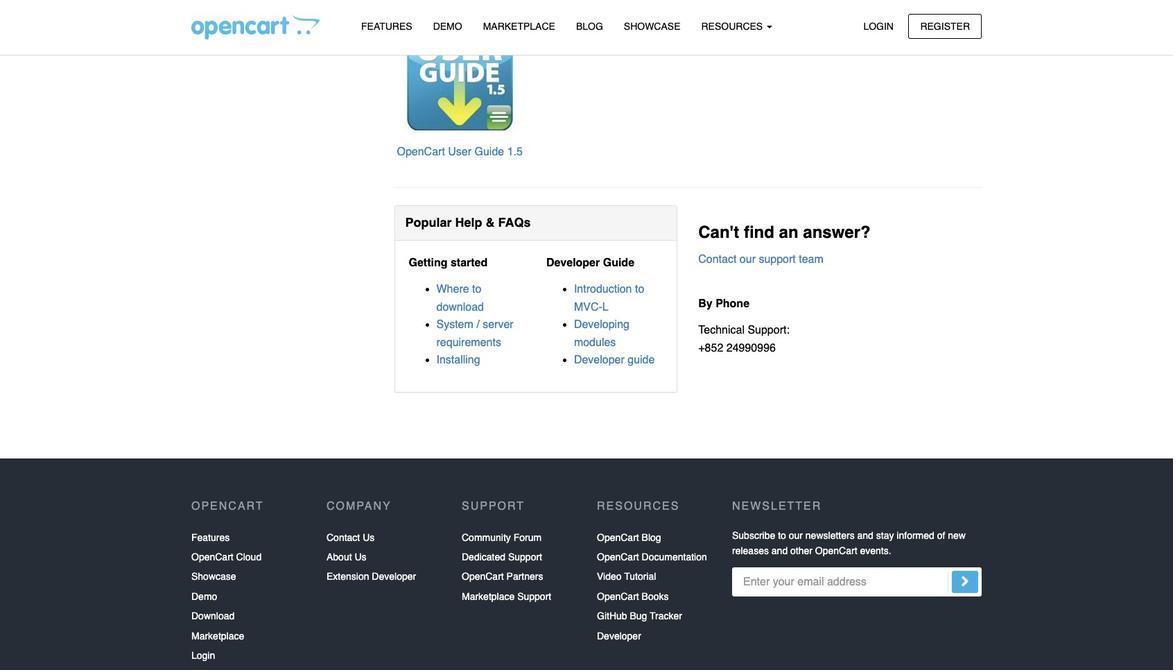 Task type: describe. For each thing, give the bounding box(es) containing it.
where to download system / server requirements installing
[[437, 283, 514, 366]]

getting started
[[409, 257, 488, 269]]

opencart documentation link
[[597, 547, 707, 567]]

dedicated support
[[462, 551, 542, 563]]

0 horizontal spatial demo link
[[191, 587, 217, 606]]

opencart user guide 1.5 image
[[404, 23, 516, 135]]

video
[[597, 571, 622, 582]]

0 vertical spatial demo link
[[423, 15, 473, 39]]

developer link
[[597, 626, 642, 646]]

about us link
[[327, 547, 367, 567]]

tutorial
[[625, 571, 657, 582]]

mvc-
[[574, 301, 603, 313]]

community forum
[[462, 532, 542, 543]]

informed
[[897, 530, 935, 541]]

download
[[437, 301, 484, 313]]

find
[[744, 223, 775, 242]]

0 horizontal spatial and
[[772, 545, 788, 556]]

guide
[[628, 354, 655, 366]]

community
[[462, 532, 511, 543]]

phone
[[716, 298, 750, 310]]

1 horizontal spatial showcase link
[[614, 15, 691, 39]]

answer?
[[804, 223, 871, 242]]

cloud
[[236, 551, 262, 563]]

0 horizontal spatial guide
[[475, 146, 504, 158]]

faqs
[[498, 215, 531, 230]]

Enter your email address text field
[[733, 567, 982, 596]]

github bug tracker
[[597, 611, 683, 622]]

popular
[[405, 215, 452, 230]]

0 vertical spatial demo
[[433, 21, 462, 32]]

opencart partners
[[462, 571, 544, 582]]

partners
[[507, 571, 544, 582]]

books
[[642, 591, 669, 602]]

installing link
[[437, 354, 480, 366]]

opencart up opencart cloud
[[191, 500, 264, 513]]

marketplace support
[[462, 591, 552, 602]]

opencart user guide 1.5
[[397, 146, 523, 158]]

1 vertical spatial resources
[[597, 500, 680, 513]]

developer guide
[[547, 257, 635, 269]]

opencart for opencart cloud
[[191, 551, 234, 563]]

video tutorial
[[597, 571, 657, 582]]

community forum link
[[462, 528, 542, 547]]

company
[[327, 500, 392, 513]]

github bug tracker link
[[597, 606, 683, 626]]

contact us link
[[327, 528, 375, 547]]

requirements
[[437, 336, 501, 349]]

introduction to mvc-l developing modules developer guide
[[574, 283, 655, 366]]

us for about us
[[355, 551, 367, 563]]

newsletters
[[806, 530, 855, 541]]

support:
[[748, 324, 790, 337]]

popular help & faqs
[[405, 215, 531, 230]]

opencart books
[[597, 591, 669, 602]]

login for right login link
[[864, 20, 894, 32]]

to for where to download
[[472, 283, 482, 295]]

blog inside 'link'
[[576, 21, 603, 32]]

register link
[[909, 14, 982, 39]]

contact for contact us
[[327, 532, 360, 543]]

opencart for opencart user guide 1.5
[[397, 146, 445, 158]]

24990996
[[727, 342, 776, 354]]

system / server requirements link
[[437, 318, 514, 349]]

contact our support team
[[699, 253, 824, 266]]

installing
[[437, 354, 480, 366]]

stay
[[877, 530, 895, 541]]

0 horizontal spatial showcase link
[[191, 567, 236, 587]]

modules
[[574, 336, 616, 349]]

documentation
[[642, 551, 707, 563]]

releases
[[733, 545, 769, 556]]

team
[[799, 253, 824, 266]]

bug
[[630, 611, 647, 622]]

dedicated
[[462, 551, 506, 563]]

marketplace inside marketplace support link
[[462, 591, 515, 602]]

developing modules link
[[574, 318, 630, 349]]

0 vertical spatial marketplace
[[483, 21, 556, 32]]

help
[[455, 215, 482, 230]]

opencart for opencart documentation
[[597, 551, 639, 563]]

github
[[597, 611, 628, 622]]

tracker
[[650, 611, 683, 622]]

subscribe to our newsletters and stay informed of new releases and other opencart events.
[[733, 530, 966, 556]]

by
[[699, 298, 713, 310]]

about us
[[327, 551, 367, 563]]

developer up the introduction
[[547, 257, 600, 269]]

developer guide link
[[574, 354, 655, 366]]

download
[[191, 611, 235, 622]]

1 horizontal spatial guide
[[603, 257, 635, 269]]

register
[[921, 20, 970, 32]]

angle right image
[[961, 573, 970, 590]]

video tutorial link
[[597, 567, 657, 587]]

opencart cloud link
[[191, 547, 262, 567]]

of
[[938, 530, 946, 541]]



Task type: vqa. For each thing, say whether or not it's contained in the screenshot.
OpenCart Documentation
yes



Task type: locate. For each thing, give the bounding box(es) containing it.
0 vertical spatial support
[[462, 500, 525, 513]]

opencart down newsletters
[[816, 545, 858, 556]]

resources
[[702, 21, 766, 32], [597, 500, 680, 513]]

opencart cloud
[[191, 551, 262, 563]]

our down find at the right of page
[[740, 253, 756, 266]]

contact up about us
[[327, 532, 360, 543]]

our inside subscribe to our newsletters and stay informed of new releases and other opencart events.
[[789, 530, 803, 541]]

login link left register link
[[852, 14, 906, 39]]

1 vertical spatial us
[[355, 551, 367, 563]]

extension developer link
[[327, 567, 416, 587]]

1 vertical spatial blog
[[642, 532, 662, 543]]

extension
[[327, 571, 369, 582]]

1 vertical spatial contact
[[327, 532, 360, 543]]

and up 'events.'
[[858, 530, 874, 541]]

0 vertical spatial and
[[858, 530, 874, 541]]

showcase for the leftmost showcase link
[[191, 571, 236, 582]]

to inside introduction to mvc-l developing modules developer guide
[[635, 283, 645, 295]]

1 horizontal spatial our
[[789, 530, 803, 541]]

support up community
[[462, 500, 525, 513]]

us for contact us
[[363, 532, 375, 543]]

0 horizontal spatial our
[[740, 253, 756, 266]]

features link for opencart cloud
[[191, 528, 230, 547]]

us
[[363, 532, 375, 543], [355, 551, 367, 563]]

+852
[[699, 342, 724, 354]]

1 vertical spatial marketplace
[[462, 591, 515, 602]]

1 horizontal spatial demo link
[[423, 15, 473, 39]]

guide
[[475, 146, 504, 158], [603, 257, 635, 269]]

2 vertical spatial marketplace
[[191, 630, 244, 641]]

0 horizontal spatial login
[[191, 650, 215, 661]]

about
[[327, 551, 352, 563]]

opencart books link
[[597, 587, 669, 606]]

1 vertical spatial login link
[[191, 646, 215, 665]]

extension developer
[[327, 571, 416, 582]]

started
[[451, 257, 488, 269]]

1 horizontal spatial showcase
[[624, 21, 681, 32]]

support for dedicated
[[508, 551, 542, 563]]

introduction to mvc-l link
[[574, 283, 645, 313]]

1 vertical spatial login
[[191, 650, 215, 661]]

support up partners
[[508, 551, 542, 563]]

2 vertical spatial support
[[518, 591, 552, 602]]

developing
[[574, 318, 630, 331]]

and left other
[[772, 545, 788, 556]]

where
[[437, 283, 469, 295]]

1 horizontal spatial login link
[[852, 14, 906, 39]]

0 vertical spatial showcase
[[624, 21, 681, 32]]

0 vertical spatial resources
[[702, 21, 766, 32]]

dedicated support link
[[462, 547, 542, 567]]

showcase right blog 'link'
[[624, 21, 681, 32]]

1 vertical spatial our
[[789, 530, 803, 541]]

showcase
[[624, 21, 681, 32], [191, 571, 236, 582]]

opencart blog
[[597, 532, 662, 543]]

l
[[603, 301, 609, 313]]

1 vertical spatial marketplace link
[[191, 626, 244, 646]]

1 horizontal spatial and
[[858, 530, 874, 541]]

can't find an answer?
[[699, 223, 871, 242]]

1.5
[[508, 146, 523, 158]]

user
[[448, 146, 472, 158]]

technical
[[699, 324, 745, 337]]

to right the where
[[472, 283, 482, 295]]

us up about us
[[363, 532, 375, 543]]

developer down modules at the bottom of the page
[[574, 354, 625, 366]]

0 vertical spatial features
[[361, 21, 413, 32]]

resources inside 'link'
[[702, 21, 766, 32]]

0 vertical spatial our
[[740, 253, 756, 266]]

opencart up opencart documentation
[[597, 532, 639, 543]]

download link
[[191, 606, 235, 626]]

1 vertical spatial demo link
[[191, 587, 217, 606]]

login link down download link
[[191, 646, 215, 665]]

features
[[361, 21, 413, 32], [191, 532, 230, 543]]

system
[[437, 318, 474, 331]]

0 vertical spatial contact
[[699, 253, 737, 266]]

blog
[[576, 21, 603, 32], [642, 532, 662, 543]]

can't
[[699, 223, 740, 242]]

1 vertical spatial features link
[[191, 528, 230, 547]]

marketplace link
[[473, 15, 566, 39], [191, 626, 244, 646]]

other
[[791, 545, 813, 556]]

opencart user guide 1.5 link
[[397, 146, 523, 158]]

0 horizontal spatial to
[[472, 283, 482, 295]]

support for marketplace
[[518, 591, 552, 602]]

an
[[779, 223, 799, 242]]

0 horizontal spatial contact
[[327, 532, 360, 543]]

developer right extension
[[372, 571, 416, 582]]

contact us
[[327, 532, 375, 543]]

to inside the where to download system / server requirements installing
[[472, 283, 482, 295]]

forum
[[514, 532, 542, 543]]

opencart partners link
[[462, 567, 544, 587]]

showcase for the right showcase link
[[624, 21, 681, 32]]

blog link
[[566, 15, 614, 39]]

login left register
[[864, 20, 894, 32]]

0 horizontal spatial demo
[[191, 591, 217, 602]]

1 horizontal spatial login
[[864, 20, 894, 32]]

to right the introduction
[[635, 283, 645, 295]]

0 horizontal spatial resources
[[597, 500, 680, 513]]

opencart for opencart blog
[[597, 532, 639, 543]]

support
[[462, 500, 525, 513], [508, 551, 542, 563], [518, 591, 552, 602]]

1 horizontal spatial resources
[[702, 21, 766, 32]]

0 horizontal spatial login link
[[191, 646, 215, 665]]

login for login link to the bottom
[[191, 650, 215, 661]]

1 vertical spatial and
[[772, 545, 788, 556]]

contact our support team link
[[699, 253, 824, 266]]

1 horizontal spatial to
[[635, 283, 645, 295]]

1 horizontal spatial contact
[[699, 253, 737, 266]]

new
[[948, 530, 966, 541]]

developer
[[547, 257, 600, 269], [574, 354, 625, 366], [372, 571, 416, 582], [597, 630, 642, 641]]

0 horizontal spatial marketplace link
[[191, 626, 244, 646]]

opencart up "github"
[[597, 591, 639, 602]]

resources link
[[691, 15, 783, 39]]

our up other
[[789, 530, 803, 541]]

events.
[[860, 545, 892, 556]]

support
[[759, 253, 796, 266]]

1 vertical spatial guide
[[603, 257, 635, 269]]

server
[[483, 318, 514, 331]]

opencart inside subscribe to our newsletters and stay informed of new releases and other opencart events.
[[816, 545, 858, 556]]

1 horizontal spatial marketplace link
[[473, 15, 566, 39]]

1 vertical spatial demo
[[191, 591, 217, 602]]

us right about
[[355, 551, 367, 563]]

/
[[477, 318, 480, 331]]

1 horizontal spatial blog
[[642, 532, 662, 543]]

where to download link
[[437, 283, 484, 313]]

0 vertical spatial login
[[864, 20, 894, 32]]

demo
[[433, 21, 462, 32], [191, 591, 217, 602]]

developer down "github"
[[597, 630, 642, 641]]

opencart for opencart books
[[597, 591, 639, 602]]

features for opencart cloud
[[191, 532, 230, 543]]

features inside "link"
[[361, 21, 413, 32]]

0 horizontal spatial blog
[[576, 21, 603, 32]]

0 vertical spatial us
[[363, 532, 375, 543]]

to for introduction to mvc-l
[[635, 283, 645, 295]]

subscribe
[[733, 530, 776, 541]]

contact
[[699, 253, 737, 266], [327, 532, 360, 543]]

by phone
[[699, 298, 750, 310]]

guide up the introduction
[[603, 257, 635, 269]]

0 vertical spatial guide
[[475, 146, 504, 158]]

introduction
[[574, 283, 632, 295]]

1 horizontal spatial features link
[[351, 15, 423, 39]]

login down download link
[[191, 650, 215, 661]]

to inside subscribe to our newsletters and stay informed of new releases and other opencart events.
[[778, 530, 787, 541]]

opencart up video tutorial
[[597, 551, 639, 563]]

newsletter
[[733, 500, 822, 513]]

1 vertical spatial showcase link
[[191, 567, 236, 587]]

showcase down opencart cloud link
[[191, 571, 236, 582]]

2 horizontal spatial to
[[778, 530, 787, 541]]

to
[[472, 283, 482, 295], [635, 283, 645, 295], [778, 530, 787, 541]]

0 vertical spatial blog
[[576, 21, 603, 32]]

features link for demo
[[351, 15, 423, 39]]

0 horizontal spatial features
[[191, 532, 230, 543]]

opencart for opencart partners
[[462, 571, 504, 582]]

1 vertical spatial features
[[191, 532, 230, 543]]

contact for contact our support team
[[699, 253, 737, 266]]

0 vertical spatial marketplace link
[[473, 15, 566, 39]]

1 horizontal spatial demo
[[433, 21, 462, 32]]

opencart
[[397, 146, 445, 158], [191, 500, 264, 513], [597, 532, 639, 543], [816, 545, 858, 556], [191, 551, 234, 563], [597, 551, 639, 563], [462, 571, 504, 582], [597, 591, 639, 602]]

developer inside introduction to mvc-l developing modules developer guide
[[574, 354, 625, 366]]

1 horizontal spatial features
[[361, 21, 413, 32]]

opencart - open source shopping cart solution image
[[191, 15, 320, 40]]

0 vertical spatial login link
[[852, 14, 906, 39]]

0 vertical spatial features link
[[351, 15, 423, 39]]

support down partners
[[518, 591, 552, 602]]

0 vertical spatial showcase link
[[614, 15, 691, 39]]

technical support: +852 24990996
[[699, 324, 790, 354]]

1 vertical spatial support
[[508, 551, 542, 563]]

opencart left the user at the left top of the page
[[397, 146, 445, 158]]

opencart down dedicated
[[462, 571, 504, 582]]

to right subscribe
[[778, 530, 787, 541]]

login
[[864, 20, 894, 32], [191, 650, 215, 661]]

1 vertical spatial showcase
[[191, 571, 236, 582]]

demo link
[[423, 15, 473, 39], [191, 587, 217, 606]]

contact down the can't
[[699, 253, 737, 266]]

guide left 1.5
[[475, 146, 504, 158]]

opencart left cloud
[[191, 551, 234, 563]]

getting
[[409, 257, 448, 269]]

features for demo
[[361, 21, 413, 32]]

0 horizontal spatial features link
[[191, 528, 230, 547]]

opencart documentation
[[597, 551, 707, 563]]

marketplace support link
[[462, 587, 552, 606]]

0 horizontal spatial showcase
[[191, 571, 236, 582]]

opencart blog link
[[597, 528, 662, 547]]



